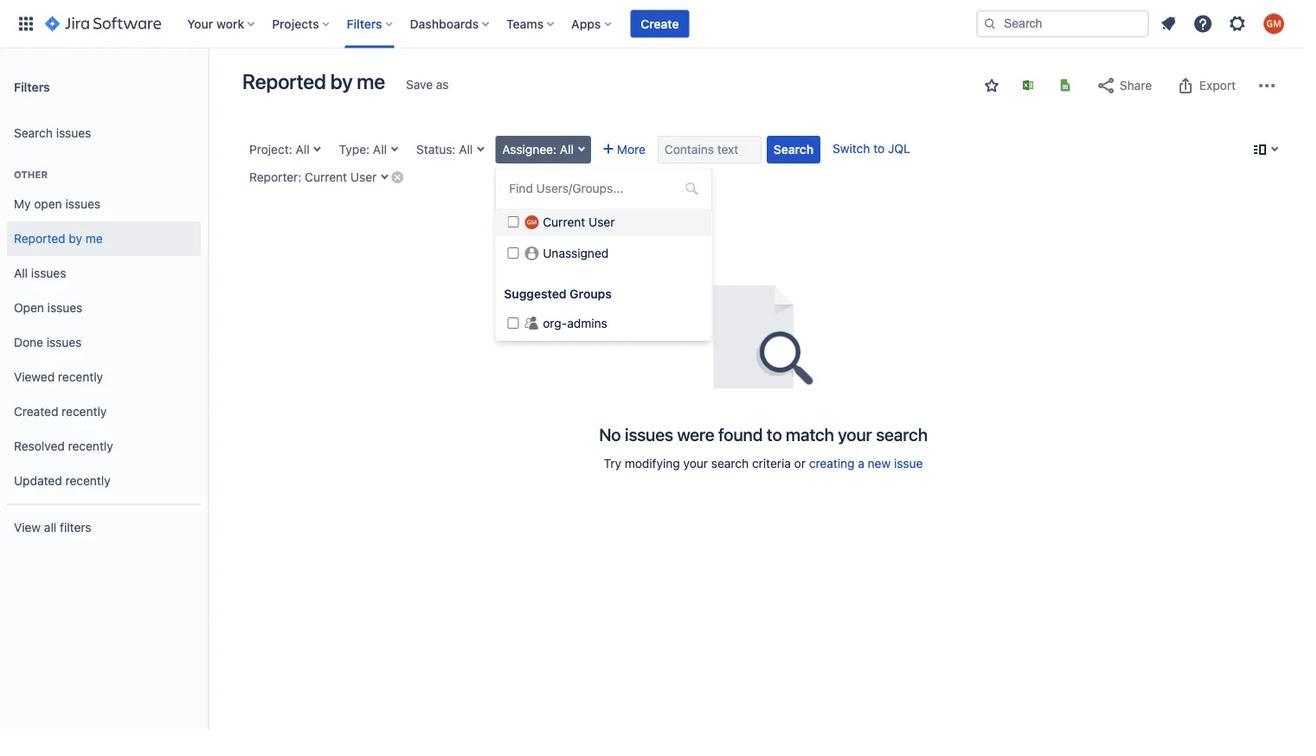 Task type: describe. For each thing, give the bounding box(es) containing it.
reported inside other group
[[14, 232, 65, 246]]

admins
[[567, 316, 608, 331]]

projects
[[272, 16, 319, 31]]

my open issues
[[14, 197, 100, 211]]

recently for updated recently
[[65, 474, 111, 488]]

open in google sheets image
[[1059, 78, 1073, 92]]

no
[[599, 424, 621, 445]]

teams
[[507, 16, 544, 31]]

reporter: current user
[[249, 170, 377, 184]]

Search issues using keywords text field
[[658, 136, 762, 164]]

settings image
[[1228, 13, 1249, 34]]

issues for search issues
[[56, 126, 91, 140]]

status:
[[416, 142, 456, 157]]

filters button
[[342, 10, 400, 38]]

teams button
[[501, 10, 561, 38]]

try modifying your search criteria or creating a new issue
[[604, 457, 923, 471]]

sidebar navigation image
[[189, 69, 227, 104]]

issues for no issues were found to match your search
[[625, 424, 674, 445]]

suggested
[[504, 287, 567, 301]]

groups
[[570, 287, 612, 301]]

Search field
[[977, 10, 1150, 38]]

were
[[677, 424, 715, 445]]

recently for resolved recently
[[68, 439, 113, 454]]

modifying
[[625, 457, 680, 471]]

viewed recently link
[[7, 360, 201, 395]]

resolved recently link
[[7, 429, 201, 464]]

created recently
[[14, 405, 107, 419]]

jql
[[888, 142, 911, 156]]

open issues link
[[7, 291, 201, 326]]

view all filters
[[14, 521, 91, 535]]

save as
[[406, 77, 449, 92]]

dashboards
[[410, 16, 479, 31]]

other group
[[7, 151, 201, 504]]

all for type: all
[[373, 142, 387, 157]]

reported by me link
[[7, 222, 201, 256]]

current user
[[543, 215, 615, 229]]

1 horizontal spatial search
[[876, 424, 928, 445]]

primary element
[[10, 0, 977, 48]]

1 horizontal spatial user
[[589, 215, 615, 229]]

done
[[14, 336, 43, 350]]

1 horizontal spatial reported
[[242, 69, 326, 94]]

issues for open issues
[[47, 301, 82, 315]]

viewed recently
[[14, 370, 103, 385]]

creating a new issue link
[[809, 457, 923, 471]]

more
[[617, 142, 646, 157]]

search issues link
[[7, 116, 201, 151]]

switch to jql link
[[833, 142, 911, 156]]

suggested groups
[[504, 287, 612, 301]]

appswitcher icon image
[[16, 13, 36, 34]]

org-
[[543, 316, 567, 331]]

as
[[436, 77, 449, 92]]

1 horizontal spatial your
[[838, 424, 872, 445]]

1 horizontal spatial by
[[331, 69, 353, 94]]

search for search
[[774, 142, 814, 157]]

a
[[858, 457, 865, 471]]

type: all
[[339, 142, 387, 157]]

Find Users/Groups... field
[[504, 177, 703, 201]]

project: all
[[249, 142, 310, 157]]

open
[[34, 197, 62, 211]]

issue
[[894, 457, 923, 471]]

banner containing your work
[[0, 0, 1306, 48]]

small image
[[985, 79, 999, 93]]

other
[[14, 169, 48, 181]]

share link
[[1087, 72, 1161, 100]]

all
[[44, 521, 57, 535]]

updated
[[14, 474, 62, 488]]

export button
[[1167, 72, 1245, 100]]

recently for viewed recently
[[58, 370, 103, 385]]

created
[[14, 405, 58, 419]]

all for project: all
[[296, 142, 310, 157]]

try
[[604, 457, 622, 471]]

default image
[[685, 182, 699, 196]]

by inside other group
[[69, 232, 82, 246]]

match
[[786, 424, 835, 445]]

search for search issues
[[14, 126, 53, 140]]

create button
[[631, 10, 690, 38]]

new
[[868, 457, 891, 471]]

unassigned
[[543, 246, 609, 261]]

assignee:
[[502, 142, 557, 157]]

status: all
[[416, 142, 473, 157]]

updated recently
[[14, 474, 111, 488]]

0 vertical spatial to
[[874, 142, 885, 156]]

view
[[14, 521, 41, 535]]

your profile and settings image
[[1264, 13, 1285, 34]]

me inside other group
[[86, 232, 103, 246]]



Task type: vqa. For each thing, say whether or not it's contained in the screenshot.
the Filters within "Filters" DROPDOWN BUTTON
no



Task type: locate. For each thing, give the bounding box(es) containing it.
viewed
[[14, 370, 55, 385]]

0 vertical spatial user
[[351, 170, 377, 184]]

0 horizontal spatial to
[[767, 424, 782, 445]]

filters
[[347, 16, 382, 31], [14, 79, 50, 94]]

0 vertical spatial search
[[14, 126, 53, 140]]

your up 'a'
[[838, 424, 872, 445]]

0 vertical spatial reported by me
[[242, 69, 385, 94]]

notifications image
[[1158, 13, 1179, 34]]

1 vertical spatial user
[[589, 215, 615, 229]]

work
[[216, 16, 244, 31]]

filters inside popup button
[[347, 16, 382, 31]]

1 horizontal spatial current
[[543, 215, 586, 229]]

search button
[[767, 136, 821, 164]]

1 horizontal spatial me
[[357, 69, 385, 94]]

apps button
[[566, 10, 618, 38]]

recently down resolved recently link
[[65, 474, 111, 488]]

0 horizontal spatial current
[[305, 170, 347, 184]]

search
[[14, 126, 53, 140], [774, 142, 814, 157]]

me
[[357, 69, 385, 94], [86, 232, 103, 246]]

banner
[[0, 0, 1306, 48]]

1 vertical spatial filters
[[14, 79, 50, 94]]

search
[[876, 424, 928, 445], [712, 457, 749, 471]]

to up criteria
[[767, 424, 782, 445]]

reporter:
[[249, 170, 302, 184]]

more button
[[596, 136, 653, 164]]

your work button
[[182, 10, 262, 38]]

recently up created recently
[[58, 370, 103, 385]]

dashboards button
[[405, 10, 496, 38]]

done issues link
[[7, 326, 201, 360]]

all right "type:" at the left of the page
[[373, 142, 387, 157]]

open issues
[[14, 301, 82, 315]]

all up 'open'
[[14, 266, 28, 281]]

save
[[406, 77, 433, 92]]

issues up open issues
[[31, 266, 66, 281]]

all right assignee:
[[560, 142, 574, 157]]

me left the save
[[357, 69, 385, 94]]

0 vertical spatial your
[[838, 424, 872, 445]]

search inside button
[[774, 142, 814, 157]]

all issues link
[[7, 256, 201, 291]]

1 vertical spatial reported
[[14, 232, 65, 246]]

org-admins
[[543, 316, 608, 331]]

resolved recently
[[14, 439, 113, 454]]

1 vertical spatial current
[[543, 215, 586, 229]]

issues for done issues
[[47, 336, 82, 350]]

projects button
[[267, 10, 336, 38]]

0 horizontal spatial reported
[[14, 232, 65, 246]]

found
[[719, 424, 763, 445]]

0 vertical spatial search
[[876, 424, 928, 445]]

0 horizontal spatial by
[[69, 232, 82, 246]]

open in microsoft excel image
[[1022, 78, 1036, 92]]

None checkbox
[[508, 216, 519, 228], [508, 318, 519, 329], [508, 216, 519, 228], [508, 318, 519, 329]]

issues up the "viewed recently" in the left bottom of the page
[[47, 336, 82, 350]]

my open issues link
[[7, 187, 201, 222]]

all for status: all
[[459, 142, 473, 157]]

user
[[351, 170, 377, 184], [589, 215, 615, 229]]

1 vertical spatial reported by me
[[14, 232, 103, 246]]

to
[[874, 142, 885, 156], [767, 424, 782, 445]]

search image
[[984, 17, 997, 31]]

issues up 'modifying'
[[625, 424, 674, 445]]

1 horizontal spatial filters
[[347, 16, 382, 31]]

reported by me down the my open issues at left top
[[14, 232, 103, 246]]

current down "type:" at the left of the page
[[305, 170, 347, 184]]

0 vertical spatial by
[[331, 69, 353, 94]]

reported by me down the projects dropdown button
[[242, 69, 385, 94]]

issues right 'open'
[[47, 301, 82, 315]]

all right status: in the left of the page
[[459, 142, 473, 157]]

recently down viewed recently link
[[62, 405, 107, 419]]

issues up the my open issues at left top
[[56, 126, 91, 140]]

0 vertical spatial filters
[[347, 16, 382, 31]]

issues right open
[[65, 197, 100, 211]]

0 horizontal spatial search
[[14, 126, 53, 140]]

resolved
[[14, 439, 65, 454]]

remove criteria image
[[391, 170, 405, 184]]

0 horizontal spatial user
[[351, 170, 377, 184]]

search left the switch
[[774, 142, 814, 157]]

open
[[14, 301, 44, 315]]

assignee: all
[[502, 142, 574, 157]]

0 vertical spatial me
[[357, 69, 385, 94]]

recently down "created recently" link
[[68, 439, 113, 454]]

None checkbox
[[508, 248, 519, 259]]

view all filters link
[[7, 511, 201, 545]]

all up 'reporter: current user'
[[296, 142, 310, 157]]

by
[[331, 69, 353, 94], [69, 232, 82, 246]]

0 horizontal spatial search
[[712, 457, 749, 471]]

help image
[[1193, 13, 1214, 34]]

1 horizontal spatial to
[[874, 142, 885, 156]]

all issues
[[14, 266, 66, 281]]

all
[[296, 142, 310, 157], [373, 142, 387, 157], [459, 142, 473, 157], [560, 142, 574, 157], [14, 266, 28, 281]]

1 vertical spatial search
[[712, 457, 749, 471]]

current
[[305, 170, 347, 184], [543, 215, 586, 229]]

1 vertical spatial your
[[684, 457, 708, 471]]

1 vertical spatial search
[[774, 142, 814, 157]]

your
[[187, 16, 213, 31]]

user down "type: all"
[[351, 170, 377, 184]]

filters up search issues
[[14, 79, 50, 94]]

save as button
[[397, 71, 458, 99]]

0 horizontal spatial me
[[86, 232, 103, 246]]

0 horizontal spatial your
[[684, 457, 708, 471]]

reported by me
[[242, 69, 385, 94], [14, 232, 103, 246]]

no issues were found to match your search
[[599, 424, 928, 445]]

issues
[[56, 126, 91, 140], [65, 197, 100, 211], [31, 266, 66, 281], [47, 301, 82, 315], [47, 336, 82, 350], [625, 424, 674, 445]]

0 horizontal spatial filters
[[14, 79, 50, 94]]

reported
[[242, 69, 326, 94], [14, 232, 65, 246]]

my
[[14, 197, 31, 211]]

creating
[[809, 457, 855, 471]]

updated recently link
[[7, 464, 201, 499]]

1 horizontal spatial reported by me
[[242, 69, 385, 94]]

search up other
[[14, 126, 53, 140]]

0 vertical spatial reported
[[242, 69, 326, 94]]

or
[[795, 457, 806, 471]]

0 horizontal spatial reported by me
[[14, 232, 103, 246]]

apps
[[572, 16, 601, 31]]

0 vertical spatial current
[[305, 170, 347, 184]]

done issues
[[14, 336, 82, 350]]

created recently link
[[7, 395, 201, 429]]

filters
[[60, 521, 91, 535]]

your work
[[187, 16, 244, 31]]

criteria
[[752, 457, 791, 471]]

current up unassigned on the top of the page
[[543, 215, 586, 229]]

switch
[[833, 142, 871, 156]]

by down the my open issues at left top
[[69, 232, 82, 246]]

reported by me inside reported by me link
[[14, 232, 103, 246]]

create
[[641, 16, 679, 31]]

export
[[1200, 78, 1236, 93]]

reported down projects
[[242, 69, 326, 94]]

your down were
[[684, 457, 708, 471]]

to left jql
[[874, 142, 885, 156]]

jira software image
[[45, 13, 161, 34], [45, 13, 161, 34]]

project:
[[249, 142, 292, 157]]

type:
[[339, 142, 370, 157]]

1 vertical spatial to
[[767, 424, 782, 445]]

issues inside 'link'
[[65, 197, 100, 211]]

1 horizontal spatial search
[[774, 142, 814, 157]]

recently for created recently
[[62, 405, 107, 419]]

by down "filters" popup button
[[331, 69, 353, 94]]

filters right the projects dropdown button
[[347, 16, 382, 31]]

search down found
[[712, 457, 749, 471]]

user down find users/groups... field
[[589, 215, 615, 229]]

your
[[838, 424, 872, 445], [684, 457, 708, 471]]

switch to jql
[[833, 142, 911, 156]]

1 vertical spatial by
[[69, 232, 82, 246]]

search up issue
[[876, 424, 928, 445]]

all inside other group
[[14, 266, 28, 281]]

me down the my open issues 'link'
[[86, 232, 103, 246]]

share
[[1120, 78, 1152, 93]]

1 vertical spatial me
[[86, 232, 103, 246]]

reported up all issues
[[14, 232, 65, 246]]

search issues
[[14, 126, 91, 140]]

all for assignee: all
[[560, 142, 574, 157]]

issues for all issues
[[31, 266, 66, 281]]



